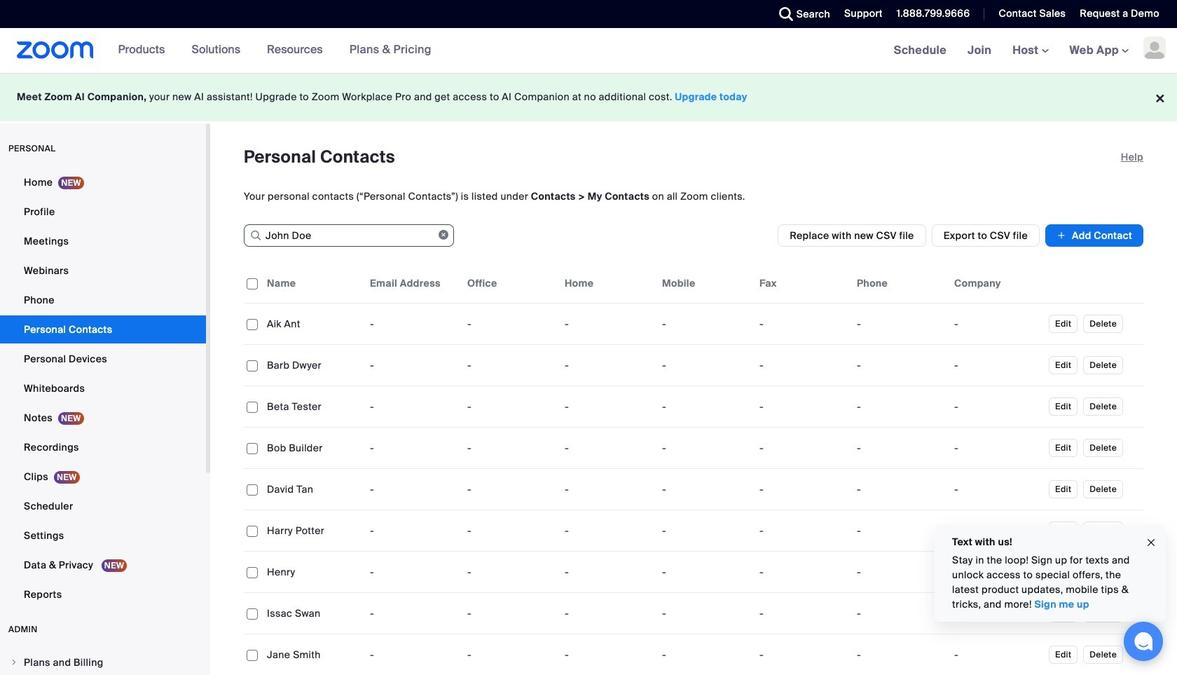 Task type: describe. For each thing, give the bounding box(es) containing it.
add image
[[1057, 229, 1067, 243]]

product information navigation
[[94, 28, 442, 73]]

meetings navigation
[[884, 28, 1178, 74]]

Search Contacts Input text field
[[244, 224, 454, 247]]

profile picture image
[[1144, 36, 1166, 59]]



Task type: vqa. For each thing, say whether or not it's contained in the screenshot.
up to 30 hours per meeting for bottom Contact Sales link
no



Task type: locate. For each thing, give the bounding box(es) containing it.
cell
[[852, 310, 949, 338], [949, 310, 1047, 338], [852, 351, 949, 379], [949, 351, 1047, 379], [852, 393, 949, 421], [949, 393, 1047, 421], [852, 434, 949, 462], [949, 434, 1047, 462], [852, 475, 949, 503], [949, 475, 1047, 503], [852, 517, 949, 545], [949, 517, 1047, 545], [852, 558, 949, 586], [949, 558, 1047, 586], [852, 599, 949, 627], [949, 599, 1047, 627], [852, 641, 949, 669], [949, 641, 1047, 669]]

personal menu menu
[[0, 168, 206, 610]]

footer
[[0, 73, 1178, 121]]

zoom logo image
[[17, 41, 94, 59]]

application
[[244, 264, 1144, 675]]

close image
[[1146, 535, 1157, 551]]

right image
[[10, 658, 18, 667]]

open chat image
[[1134, 632, 1154, 651]]

menu item
[[0, 649, 206, 675]]

banner
[[0, 28, 1178, 74]]



